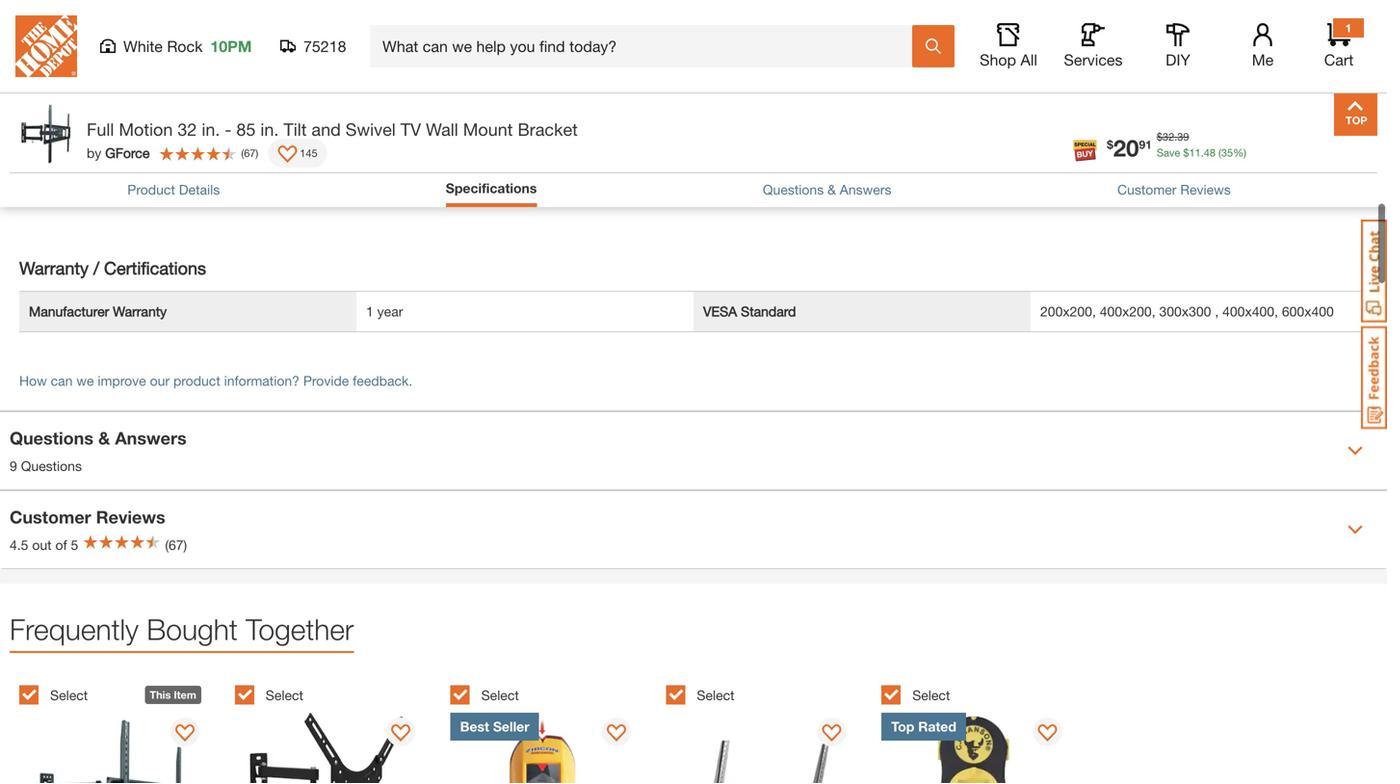 Task type: vqa. For each thing, say whether or not it's contained in the screenshot.
topmost CARET icon
yes



Task type: describe. For each thing, give the bounding box(es) containing it.
145
[[300, 147, 318, 159]]

included
[[99, 47, 151, 63]]

$ 32 . 39 save $ 11 . 48 ( 35 %)
[[1157, 131, 1247, 159]]

200 lb
[[1041, 169, 1078, 185]]

85 in
[[1041, 88, 1070, 104]]

$ 20 91
[[1107, 134, 1153, 161]]

all
[[1021, 51, 1038, 69]]

select for 2 / 5 group
[[266, 687, 304, 703]]

gforce
[[105, 145, 150, 161]]

style
[[29, 169, 59, 185]]

1 horizontal spatial 85
[[1041, 88, 1056, 104]]

1 inside cart 1
[[1346, 21, 1352, 35]]

1 vertical spatial warranty
[[113, 304, 167, 319]]

best seller
[[460, 719, 530, 735]]

lb
[[1067, 169, 1078, 185]]

diy
[[1166, 51, 1191, 69]]

(67)
[[165, 537, 187, 553]]

warranty / certifications
[[19, 258, 206, 278]]

and
[[312, 119, 341, 140]]

how can we improve our product information? provide feedback. link
[[19, 373, 413, 389]]

tv
[[401, 119, 421, 140]]

cart 1
[[1325, 21, 1354, 69]]

the home depot logo image
[[15, 15, 77, 77]]

1 horizontal spatial customer reviews
[[1118, 182, 1231, 197]]

save
[[1157, 146, 1181, 159]]

questions & answers 9 questions
[[10, 428, 187, 474]]

manufacturer warranty
[[29, 304, 167, 319]]

1 horizontal spatial mount
[[463, 119, 513, 140]]

questions for questions & answers
[[763, 182, 824, 197]]

,
[[1216, 304, 1219, 319]]

200x200,
[[1041, 304, 1097, 319]]

select for 5 / 5 group
[[913, 687, 951, 703]]

tilt tv wall mount for 32 in. - 90 in. tvs (9361) image
[[666, 713, 852, 784]]

frequently
[[10, 612, 139, 647]]

our
[[150, 373, 170, 389]]

0 horizontal spatial mount
[[29, 128, 68, 144]]

best
[[460, 719, 490, 735]]

5
[[71, 537, 78, 553]]

studsensor hd55 stud finder image
[[451, 713, 636, 784]]

top button
[[1335, 93, 1378, 136]]

display image inside 5 / 5 group
[[1038, 725, 1058, 744]]

services
[[1064, 51, 1123, 69]]

type
[[71, 128, 100, 144]]

improve
[[98, 373, 146, 389]]

color
[[29, 7, 62, 23]]

electronics
[[29, 47, 95, 63]]

information?
[[224, 373, 300, 389]]

display image
[[607, 725, 626, 744]]

item
[[174, 689, 196, 702]]

day
[[1061, 128, 1085, 144]]

full motion tv wall mount for 17in. - 55 in. image
[[235, 713, 420, 784]]

television
[[767, 88, 825, 104]]

frequently bought together
[[10, 612, 354, 647]]

9
[[10, 458, 17, 474]]

me
[[1253, 51, 1274, 69]]

1 vertical spatial reviews
[[96, 507, 165, 528]]

wall
[[426, 119, 459, 140]]

by gforce
[[87, 145, 150, 161]]

services button
[[1063, 23, 1125, 69]]

can
[[51, 373, 73, 389]]

in
[[1060, 88, 1070, 104]]

assembly required
[[1041, 47, 1153, 63]]

product
[[127, 182, 175, 197]]

11
[[1190, 146, 1202, 159]]

full for full motion
[[366, 128, 387, 144]]

vesa standard
[[704, 304, 797, 319]]

2 ( from the left
[[241, 147, 244, 159]]

bracket
[[518, 119, 578, 140]]

3 / 5 group
[[451, 675, 657, 784]]

this
[[150, 689, 171, 702]]

2 / 5 group
[[235, 675, 441, 784]]

display image inside 1 / 5 group
[[176, 725, 195, 744]]

weight
[[704, 169, 745, 185]]

swivel
[[346, 119, 396, 140]]

0 horizontal spatial 85
[[236, 119, 256, 140]]

& for questions & answers
[[828, 182, 836, 197]]

select for 3 / 5 group on the bottom left of page
[[482, 687, 519, 703]]

400x200,
[[1100, 304, 1156, 319]]

What can we help you find today? search field
[[383, 26, 912, 66]]

product
[[173, 373, 220, 389]]

out
[[32, 537, 52, 553]]

shop
[[980, 51, 1017, 69]]

2 in. from the left
[[261, 119, 279, 140]]

motion for full motion
[[391, 128, 433, 144]]

145 button
[[268, 139, 327, 168]]

vesa
[[704, 304, 738, 319]]

diy button
[[1148, 23, 1210, 69]]

how
[[19, 373, 47, 389]]

feedback link image
[[1362, 326, 1388, 430]]

67
[[244, 147, 256, 159]]

$ for 32
[[1157, 131, 1163, 143]]

0 vertical spatial warranty
[[19, 258, 89, 278]]

questions for questions & answers 9 questions
[[10, 428, 93, 449]]

manufacturer
[[29, 304, 109, 319]]

4 / 5 group
[[666, 675, 872, 784]]

answers for questions & answers 9 questions
[[115, 428, 187, 449]]

specifications
[[446, 180, 537, 196]]

600x400
[[1283, 304, 1335, 319]]

1 horizontal spatial reviews
[[1181, 182, 1231, 197]]

full motion
[[366, 128, 433, 144]]

$ for 20
[[1107, 138, 1114, 151]]

rock
[[167, 37, 203, 55]]

200
[[1041, 169, 1063, 185]]

capacity
[[749, 169, 802, 185]]



Task type: locate. For each thing, give the bounding box(es) containing it.
rated
[[919, 719, 957, 735]]

0 horizontal spatial in.
[[202, 119, 220, 140]]

200x200, 400x200, 300x300 , 400x400, 600x400
[[1041, 304, 1335, 319]]

maximum television size (in.)
[[704, 88, 879, 104]]

%)
[[1234, 146, 1247, 159]]

1
[[1346, 21, 1352, 35], [366, 304, 374, 319]]

reviews up (67)
[[96, 507, 165, 528]]

0 vertical spatial 1
[[1346, 21, 1352, 35]]

material
[[29, 88, 77, 104]]

( left ) in the top of the page
[[241, 147, 244, 159]]

1 select from the left
[[50, 687, 88, 703]]

2 vertical spatial questions
[[21, 458, 82, 474]]

32
[[178, 119, 197, 140], [1163, 131, 1175, 143]]

32 left the 39 at top right
[[1163, 131, 1175, 143]]

caret image
[[1348, 443, 1364, 459], [1348, 522, 1364, 538]]

/
[[93, 258, 99, 278]]

$ inside $ 20 91
[[1107, 138, 1114, 151]]

top
[[892, 719, 915, 735]]

display image
[[278, 146, 297, 165], [176, 725, 195, 744], [391, 725, 411, 744], [823, 725, 842, 744], [1038, 725, 1058, 744]]

select inside 2 / 5 group
[[266, 687, 304, 703]]

motion for full motion 32 in. - 85 in. tilt and swivel tv wall mount bracket
[[119, 119, 173, 140]]

1 horizontal spatial $
[[1157, 131, 1163, 143]]

1 vertical spatial customer reviews
[[10, 507, 165, 528]]

answers down our
[[115, 428, 187, 449]]

this item
[[150, 689, 196, 702]]

0 horizontal spatial customer reviews
[[10, 507, 165, 528]]

& right (lb.)
[[828, 182, 836, 197]]

questions right the weight
[[763, 182, 824, 197]]

1 vertical spatial &
[[98, 428, 110, 449]]

hardware
[[366, 47, 424, 63]]

32 left -
[[178, 119, 197, 140]]

$ left 91
[[1107, 138, 1114, 151]]

select for 4 / 5 group
[[697, 687, 735, 703]]

& for questions & answers 9 questions
[[98, 428, 110, 449]]

caret image for questions & answers
[[1348, 443, 1364, 459]]

select inside 3 / 5 group
[[482, 687, 519, 703]]

select inside 5 / 5 group
[[913, 687, 951, 703]]

cart
[[1325, 51, 1354, 69]]

white
[[123, 37, 163, 55]]

0 vertical spatial customer reviews
[[1118, 182, 1231, 197]]

reviews down 48
[[1181, 182, 1231, 197]]

0 vertical spatial .
[[1175, 131, 1178, 143]]

&
[[828, 182, 836, 197], [98, 428, 110, 449]]

full motion 32 in. - 85 in. tilt and swivel tv wall mount bracket
[[87, 119, 578, 140]]

0 vertical spatial caret image
[[1348, 443, 1364, 459]]

magnetic stud finder image
[[882, 713, 1067, 784]]

answers right (lb.)
[[840, 182, 892, 197]]

select up rated
[[913, 687, 951, 703]]

shop all button
[[978, 23, 1040, 69]]

select inside 4 / 5 group
[[697, 687, 735, 703]]

0 horizontal spatial customer
[[10, 507, 91, 528]]

customer reviews up 5
[[10, 507, 165, 528]]

1 left year
[[366, 304, 374, 319]]

$ down the 39 at top right
[[1184, 146, 1190, 159]]

1 vertical spatial .
[[1202, 146, 1204, 159]]

( inside $ 32 . 39 save $ 11 . 48 ( 35 %)
[[1219, 146, 1222, 159]]

mount left type
[[29, 128, 68, 144]]

0 horizontal spatial warranty
[[19, 258, 89, 278]]

modern
[[366, 169, 413, 185]]

1 in. from the left
[[202, 119, 220, 140]]

full up by
[[87, 119, 114, 140]]

select inside 1 / 5 group
[[50, 687, 88, 703]]

0 horizontal spatial 1
[[366, 304, 374, 319]]

in. left -
[[202, 119, 220, 140]]

0 horizontal spatial 32
[[178, 119, 197, 140]]

85 left in
[[1041, 88, 1056, 104]]

1 / 5 group
[[19, 675, 225, 784]]

questions & answers
[[763, 182, 892, 197]]

caret image for customer reviews
[[1348, 522, 1364, 538]]

91
[[1140, 138, 1153, 151]]

0 horizontal spatial .
[[1175, 131, 1178, 143]]

0 horizontal spatial motion
[[119, 119, 173, 140]]

0 vertical spatial questions
[[763, 182, 824, 197]]

( 67 )
[[241, 147, 259, 159]]

answers inside questions & answers 9 questions
[[115, 428, 187, 449]]

5 select from the left
[[913, 687, 951, 703]]

live chat image
[[1362, 220, 1388, 323]]

select up best seller
[[482, 687, 519, 703]]

we
[[76, 373, 94, 389]]

certifications
[[104, 258, 206, 278]]

90-day
[[1041, 128, 1085, 144]]

questions up 9
[[10, 428, 93, 449]]

10pm
[[210, 37, 252, 55]]

35
[[1222, 146, 1234, 159]]

select for 1 / 5 group
[[50, 687, 88, 703]]

0 vertical spatial reviews
[[1181, 182, 1231, 197]]

90-
[[1041, 128, 1061, 144]]

1 horizontal spatial warranty
[[113, 304, 167, 319]]

full
[[87, 119, 114, 140], [366, 128, 387, 144]]

tilt
[[284, 119, 307, 140]]

select down frequently
[[50, 687, 88, 703]]

full for full motion 32 in. - 85 in. tilt and swivel tv wall mount bracket
[[87, 119, 114, 140]]

0 horizontal spatial reviews
[[96, 507, 165, 528]]

full left "tv"
[[366, 128, 387, 144]]

year
[[377, 304, 403, 319]]

mount type
[[29, 128, 100, 144]]

75218 button
[[280, 37, 347, 56]]

display image inside 4 / 5 group
[[823, 725, 842, 744]]

customer down save
[[1118, 182, 1177, 197]]

motion up "gforce"
[[119, 119, 173, 140]]

in. left 'tilt'
[[261, 119, 279, 140]]

customer
[[1118, 182, 1177, 197], [10, 507, 91, 528]]

required
[[1103, 47, 1153, 63]]

& down improve
[[98, 428, 110, 449]]

maximum
[[704, 88, 763, 104]]

select down the together
[[266, 687, 304, 703]]

0 horizontal spatial answers
[[115, 428, 187, 449]]

1 horizontal spatial &
[[828, 182, 836, 197]]

questions right 9
[[21, 458, 82, 474]]

1 ( from the left
[[1219, 146, 1222, 159]]

1 horizontal spatial in.
[[261, 119, 279, 140]]

details
[[179, 182, 220, 197]]

select up "tilt tv wall mount for 32 in. - 90 in. tvs (9361)" image
[[697, 687, 735, 703]]

39
[[1178, 131, 1190, 143]]

warranty down certifications
[[113, 304, 167, 319]]

answers for questions & answers
[[840, 182, 892, 197]]

. left 35
[[1202, 146, 1204, 159]]

$
[[1157, 131, 1163, 143], [1107, 138, 1114, 151], [1184, 146, 1190, 159]]

1 horizontal spatial (
[[1219, 146, 1222, 159]]

electronics included components
[[29, 47, 233, 63]]

motion up modern
[[391, 128, 433, 144]]

32 inside $ 32 . 39 save $ 11 . 48 ( 35 %)
[[1163, 131, 1175, 143]]

1 horizontal spatial 32
[[1163, 131, 1175, 143]]

2 horizontal spatial $
[[1184, 146, 1190, 159]]

customer up 4.5 out of 5
[[10, 507, 91, 528]]

0 vertical spatial customer
[[1118, 182, 1177, 197]]

(
[[1219, 146, 1222, 159], [241, 147, 244, 159]]

1 vertical spatial questions
[[10, 428, 93, 449]]

4.5
[[10, 537, 28, 553]]

size
[[829, 88, 854, 104]]

together
[[246, 612, 354, 647]]

1 vertical spatial 85
[[236, 119, 256, 140]]

product image image
[[14, 102, 77, 165]]

1 horizontal spatial .
[[1202, 146, 1204, 159]]

400x400,
[[1223, 304, 1279, 319]]

0 horizontal spatial $
[[1107, 138, 1114, 151]]

85 right -
[[236, 119, 256, 140]]

specifications button
[[446, 178, 537, 202], [446, 178, 537, 199]]

0 vertical spatial 85
[[1041, 88, 1056, 104]]

1 horizontal spatial answers
[[840, 182, 892, 197]]

1 horizontal spatial customer
[[1118, 182, 1177, 197]]

5 / 5 group
[[882, 675, 1088, 784]]

-
[[225, 119, 232, 140]]

display image inside the 145 dropdown button
[[278, 146, 297, 165]]

4.5 out of 5
[[10, 537, 78, 553]]

1 up cart at top right
[[1346, 21, 1352, 35]]

feedback.
[[353, 373, 413, 389]]

0 horizontal spatial full
[[87, 119, 114, 140]]

0 vertical spatial answers
[[840, 182, 892, 197]]

1 vertical spatial answers
[[115, 428, 187, 449]]

me button
[[1233, 23, 1294, 69]]

1 horizontal spatial 1
[[1346, 21, 1352, 35]]

3 select from the left
[[482, 687, 519, 703]]

weight capacity (lb.)
[[704, 169, 828, 185]]

4 select from the left
[[697, 687, 735, 703]]

75218
[[304, 37, 346, 55]]

how can we improve our product information? provide feedback.
[[19, 373, 413, 389]]

reviews
[[1181, 182, 1231, 197], [96, 507, 165, 528]]

1 horizontal spatial full
[[366, 128, 387, 144]]

seller
[[493, 719, 530, 735]]

by
[[87, 145, 101, 161]]

( right 48
[[1219, 146, 1222, 159]]

20
[[1114, 134, 1140, 161]]

assembly
[[1041, 47, 1100, 63]]

top rated
[[892, 719, 957, 735]]

2 caret image from the top
[[1348, 522, 1364, 538]]

of
[[55, 537, 67, 553]]

0 horizontal spatial (
[[241, 147, 244, 159]]

1 caret image from the top
[[1348, 443, 1364, 459]]

(in.)
[[858, 88, 879, 104]]

customer reviews button
[[1118, 180, 1231, 200], [1118, 180, 1231, 200]]

48
[[1204, 146, 1216, 159]]

white rock 10pm
[[123, 37, 252, 55]]

warranty left /
[[19, 258, 89, 278]]

1 vertical spatial caret image
[[1348, 522, 1364, 538]]

questions & answers button
[[763, 180, 892, 200], [763, 180, 892, 200]]

$ right 91
[[1157, 131, 1163, 143]]

display image inside 2 / 5 group
[[391, 725, 411, 744]]

shop all
[[980, 51, 1038, 69]]

mount right the wall
[[463, 119, 513, 140]]

customer reviews down save
[[1118, 182, 1231, 197]]

& inside questions & answers 9 questions
[[98, 428, 110, 449]]

300x300
[[1160, 304, 1212, 319]]

. up save
[[1175, 131, 1178, 143]]

2 select from the left
[[266, 687, 304, 703]]

1 year
[[366, 304, 403, 319]]

1 horizontal spatial motion
[[391, 128, 433, 144]]

1 vertical spatial customer
[[10, 507, 91, 528]]

0 vertical spatial &
[[828, 182, 836, 197]]

0 horizontal spatial &
[[98, 428, 110, 449]]

1 vertical spatial 1
[[366, 304, 374, 319]]



